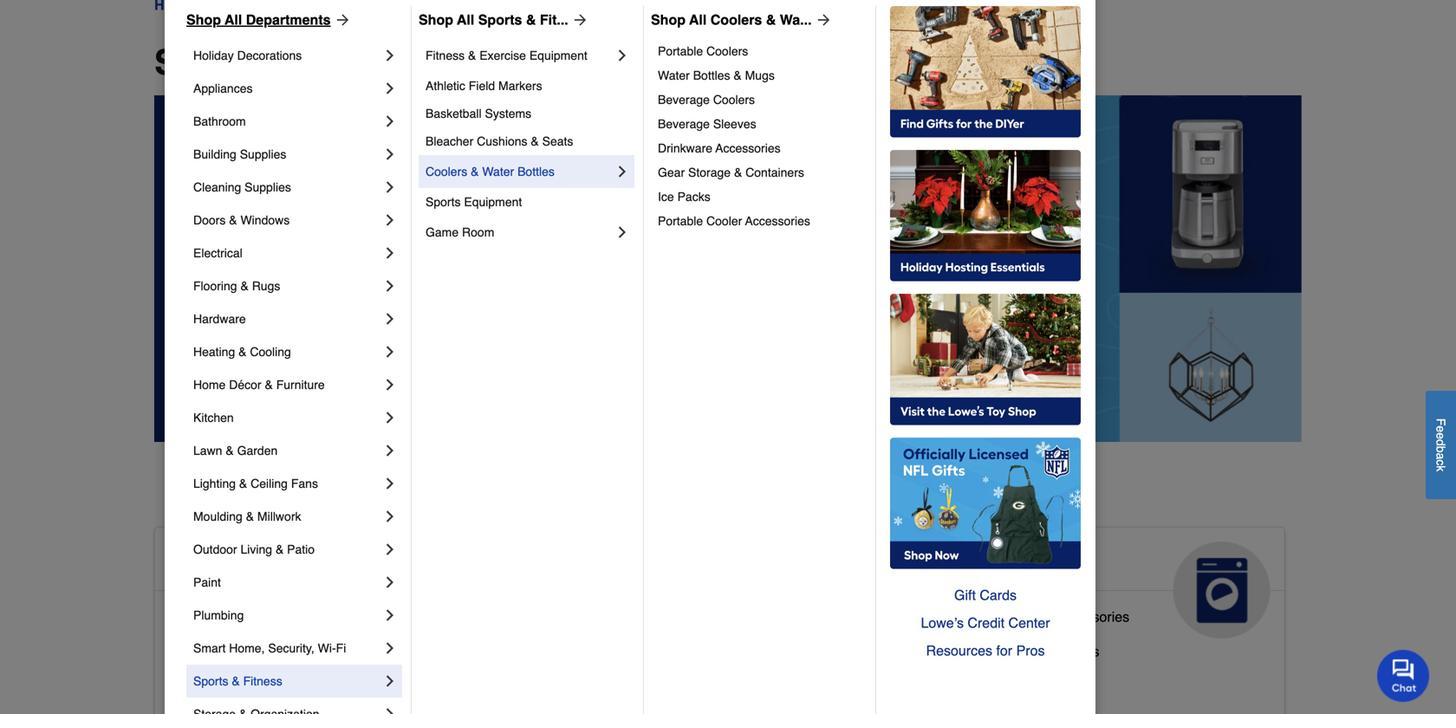Task type: vqa. For each thing, say whether or not it's contained in the screenshot.
Packs
yes



Task type: describe. For each thing, give the bounding box(es) containing it.
portable coolers link
[[658, 39, 864, 63]]

game room link
[[426, 216, 614, 249]]

chevron right image for electrical
[[381, 245, 399, 262]]

all down shop all departments link on the left
[[250, 42, 294, 82]]

home inside accessible entry & home link
[[289, 678, 326, 694]]

& right doors
[[229, 213, 237, 227]]

holiday decorations link
[[193, 39, 381, 72]]

chevron right image for moulding & millwork
[[381, 508, 399, 525]]

packs
[[678, 190, 711, 204]]

fitness & exercise equipment link
[[426, 39, 614, 72]]

& inside "link"
[[734, 68, 742, 82]]

& left the seats
[[531, 134, 539, 148]]

ice packs
[[658, 190, 711, 204]]

accessible bedroom link
[[169, 640, 296, 674]]

all for coolers
[[689, 12, 707, 28]]

coolers & water bottles link
[[426, 155, 614, 188]]

& left cooling
[[239, 345, 247, 359]]

& right the storage
[[734, 166, 742, 179]]

sports & fitness
[[193, 675, 282, 688]]

animal & pet care
[[555, 549, 705, 604]]

electrical
[[193, 246, 243, 260]]

beverage sleeves link
[[658, 112, 864, 136]]

1 vertical spatial water
[[482, 165, 514, 179]]

portable for portable cooler accessories
[[658, 214, 703, 228]]

all for sports
[[457, 12, 475, 28]]

fans
[[291, 477, 318, 491]]

chevron right image for building supplies
[[381, 146, 399, 163]]

beverage coolers link
[[658, 88, 864, 112]]

doors
[[193, 213, 226, 227]]

containers
[[746, 166, 804, 179]]

decorations
[[237, 49, 302, 62]]

holiday hosting essentials. image
[[890, 150, 1081, 282]]

electrical link
[[193, 237, 381, 270]]

cooler
[[707, 214, 742, 228]]

accessible for accessible bedroom
[[169, 644, 235, 660]]

chevron right image for plumbing
[[381, 607, 399, 624]]

& left wa...
[[766, 12, 776, 28]]

bleacher cushions & seats
[[426, 134, 573, 148]]

resources for pros link
[[890, 637, 1081, 665]]

accessible entry & home
[[169, 678, 326, 694]]

home décor & furniture link
[[193, 368, 381, 401]]

athletic field markers link
[[426, 72, 631, 100]]

2 horizontal spatial sports
[[478, 12, 522, 28]]

coolers up 'portable coolers' link
[[711, 12, 762, 28]]

0 vertical spatial appliances link
[[193, 72, 381, 105]]

cleaning supplies
[[193, 180, 291, 194]]

for
[[997, 643, 1013, 659]]

water bottles & mugs link
[[658, 63, 864, 88]]

chevron right image for cleaning supplies
[[381, 179, 399, 196]]

bathroom link
[[193, 105, 381, 138]]

wa...
[[780, 12, 812, 28]]

cards
[[980, 587, 1017, 603]]

& left fit... on the left top of the page
[[526, 12, 536, 28]]

lighting & ceiling fans link
[[193, 467, 381, 500]]

shop for shop all departments
[[186, 12, 221, 28]]

arrow right image
[[569, 11, 589, 29]]

& inside animal & pet care
[[643, 549, 661, 577]]

& right parts
[[1043, 609, 1052, 625]]

plumbing
[[193, 609, 244, 623]]

outdoor
[[193, 543, 237, 557]]

exercise
[[480, 49, 526, 62]]

a
[[1434, 453, 1448, 460]]

f e e d b a c k button
[[1426, 391, 1457, 499]]

1 e from the top
[[1434, 426, 1448, 433]]

plumbing link
[[193, 599, 381, 632]]

garden
[[237, 444, 278, 458]]

gear storage & containers link
[[658, 160, 864, 185]]

pet beds, houses, & furniture
[[555, 671, 743, 687]]

sports equipment link
[[426, 188, 631, 216]]

chevron right image for coolers & water bottles
[[614, 163, 631, 180]]

2 e from the top
[[1434, 433, 1448, 439]]

livestock
[[555, 637, 613, 653]]

1 vertical spatial appliances link
[[928, 528, 1285, 639]]

& inside "link"
[[246, 510, 254, 524]]

home inside accessible home "link"
[[303, 549, 370, 577]]

accessible for accessible bathroom
[[169, 609, 235, 625]]

athletic field markers
[[426, 79, 542, 93]]

beverage for beverage & wine chillers
[[942, 644, 1001, 660]]

& right houses, on the bottom
[[674, 671, 683, 687]]

chevron right image for lawn & garden
[[381, 442, 399, 460]]

chat invite button image
[[1378, 649, 1431, 702]]

rugs
[[252, 279, 280, 293]]

cleaning
[[193, 180, 241, 194]]

ice packs link
[[658, 185, 864, 209]]

flooring
[[193, 279, 237, 293]]

1 vertical spatial appliances
[[942, 549, 1071, 577]]

animal
[[555, 549, 636, 577]]

sports for sports & fitness
[[193, 675, 228, 688]]

b
[[1434, 446, 1448, 453]]

paint
[[193, 576, 221, 590]]

moulding
[[193, 510, 243, 524]]

1 vertical spatial pet
[[555, 671, 576, 687]]

hardware link
[[193, 303, 381, 336]]

find gifts for the diyer. image
[[890, 6, 1081, 138]]

portable cooler accessories
[[658, 214, 811, 228]]

arrow right image for shop all departments
[[331, 11, 352, 29]]

accessible bedroom
[[169, 644, 296, 660]]

chevron right image for game room
[[614, 224, 631, 241]]

lowe's
[[921, 615, 964, 631]]

game
[[426, 225, 459, 239]]

chevron right image for flooring & rugs
[[381, 277, 399, 295]]

shop all sports & fit...
[[419, 12, 569, 28]]

departments for shop all departments
[[303, 42, 515, 82]]

beverage sleeves
[[658, 117, 757, 131]]

moulding & millwork link
[[193, 500, 381, 533]]

chevron right image for bathroom
[[381, 113, 399, 130]]

chevron right image for hardware
[[381, 310, 399, 328]]

lighting
[[193, 477, 236, 491]]

drinkware accessories link
[[658, 136, 864, 160]]

1 horizontal spatial furniture
[[687, 671, 743, 687]]

1 vertical spatial bathroom
[[239, 609, 299, 625]]

water bottles & mugs
[[658, 68, 775, 82]]

pet beds, houses, & furniture link
[[555, 668, 743, 702]]

room
[[462, 225, 495, 239]]

accessible for accessible home
[[169, 549, 296, 577]]

livestock supplies link
[[555, 633, 670, 668]]

chevron right image for lighting & ceiling fans
[[381, 475, 399, 492]]

heating & cooling
[[193, 345, 291, 359]]

shop for shop all coolers & wa...
[[651, 12, 686, 28]]

credit
[[968, 615, 1005, 631]]

accessible home image
[[401, 542, 498, 639]]



Task type: locate. For each thing, give the bounding box(es) containing it.
0 horizontal spatial sports
[[193, 675, 228, 688]]

fitness inside 'link'
[[426, 49, 465, 62]]

2 vertical spatial beverage
[[942, 644, 1001, 660]]

e
[[1434, 426, 1448, 433], [1434, 433, 1448, 439]]

chevron right image for paint
[[381, 574, 399, 591]]

bottles inside coolers & water bottles link
[[518, 165, 555, 179]]

basketball
[[426, 107, 482, 121]]

0 horizontal spatial appliances link
[[193, 72, 381, 105]]

doors & windows
[[193, 213, 290, 227]]

f e e d b a c k
[[1434, 418, 1448, 472]]

fit...
[[540, 12, 569, 28]]

beverage
[[658, 93, 710, 107], [658, 117, 710, 131], [942, 644, 1001, 660]]

accessories up chillers
[[1055, 609, 1130, 625]]

chevron right image for kitchen
[[381, 409, 399, 427]]

& inside 'link'
[[239, 477, 247, 491]]

accessible home link
[[155, 528, 512, 639]]

2 vertical spatial accessories
[[1055, 609, 1130, 625]]

beverage for beverage coolers
[[658, 93, 710, 107]]

wi-
[[318, 642, 336, 655]]

portable down ice packs
[[658, 214, 703, 228]]

sports
[[478, 12, 522, 28], [426, 195, 461, 209], [193, 675, 228, 688]]

security,
[[268, 642, 315, 655]]

bathroom up "smart home, security, wi-fi"
[[239, 609, 299, 625]]

1 horizontal spatial appliances link
[[928, 528, 1285, 639]]

& left the ceiling
[[239, 477, 247, 491]]

4 accessible from the top
[[169, 678, 235, 694]]

sports equipment
[[426, 195, 522, 209]]

bottles up sports equipment "link"
[[518, 165, 555, 179]]

1 horizontal spatial arrow right image
[[812, 11, 833, 29]]

& left mugs
[[734, 68, 742, 82]]

supplies for building supplies
[[240, 147, 286, 161]]

pet
[[667, 549, 705, 577], [555, 671, 576, 687]]

beverage for beverage sleeves
[[658, 117, 710, 131]]

all up portable coolers
[[689, 12, 707, 28]]

arrow right image inside shop all departments link
[[331, 11, 352, 29]]

smart home, security, wi-fi
[[193, 642, 346, 655]]

holiday
[[193, 49, 234, 62]]

1 shop from the left
[[186, 12, 221, 28]]

0 vertical spatial supplies
[[240, 147, 286, 161]]

3 chevron right image from the top
[[381, 376, 399, 394]]

& right lawn on the left bottom
[[226, 444, 234, 458]]

shop all departments
[[186, 12, 331, 28]]

ceiling
[[251, 477, 288, 491]]

0 horizontal spatial fitness
[[243, 675, 282, 688]]

1 horizontal spatial appliances
[[942, 549, 1071, 577]]

accessories inside drinkware accessories link
[[716, 141, 781, 155]]

d
[[1434, 439, 1448, 446]]

c
[[1434, 460, 1448, 466]]

beverage & wine chillers link
[[942, 640, 1100, 674]]

accessible for accessible entry & home
[[169, 678, 235, 694]]

1 chevron right image from the top
[[381, 245, 399, 262]]

accessories inside appliance parts & accessories link
[[1055, 609, 1130, 625]]

2 portable from the top
[[658, 214, 703, 228]]

1 horizontal spatial equipment
[[530, 49, 588, 62]]

accessible home
[[169, 549, 370, 577]]

building
[[193, 147, 237, 161]]

2 accessible from the top
[[169, 609, 235, 625]]

3 shop from the left
[[651, 12, 686, 28]]

0 horizontal spatial equipment
[[464, 195, 522, 209]]

pet inside animal & pet care
[[667, 549, 705, 577]]

all for departments
[[225, 12, 242, 28]]

outdoor living & patio link
[[193, 533, 381, 566]]

moulding & millwork
[[193, 510, 301, 524]]

smart
[[193, 642, 226, 655]]

0 vertical spatial bathroom
[[193, 114, 246, 128]]

arrow right image up shop all departments
[[331, 11, 352, 29]]

arrow right image
[[331, 11, 352, 29], [812, 11, 833, 29]]

0 vertical spatial equipment
[[530, 49, 588, 62]]

1 vertical spatial bottles
[[518, 165, 555, 179]]

0 vertical spatial fitness
[[426, 49, 465, 62]]

equipment inside sports equipment "link"
[[464, 195, 522, 209]]

chevron right image
[[381, 245, 399, 262], [381, 343, 399, 361], [381, 376, 399, 394], [381, 640, 399, 657], [381, 673, 399, 690]]

kitchen link
[[193, 401, 381, 434]]

1 horizontal spatial sports
[[426, 195, 461, 209]]

0 vertical spatial bottles
[[693, 68, 730, 82]]

fitness
[[426, 49, 465, 62], [243, 675, 282, 688]]

water down portable coolers
[[658, 68, 690, 82]]

lawn
[[193, 444, 222, 458]]

lowe's credit center link
[[890, 610, 1081, 637]]

lawn & garden
[[193, 444, 278, 458]]

4 chevron right image from the top
[[381, 640, 399, 657]]

animal & pet care image
[[787, 542, 885, 639]]

resources
[[926, 643, 993, 659]]

1 vertical spatial portable
[[658, 214, 703, 228]]

center
[[1009, 615, 1050, 631]]

ice
[[658, 190, 674, 204]]

0 horizontal spatial bottles
[[518, 165, 555, 179]]

& left rugs
[[241, 279, 249, 293]]

smart home, security, wi-fi link
[[193, 632, 381, 665]]

seats
[[542, 134, 573, 148]]

0 vertical spatial beverage
[[658, 93, 710, 107]]

1 horizontal spatial fitness
[[426, 49, 465, 62]]

sleeves
[[713, 117, 757, 131]]

1 portable from the top
[[658, 44, 703, 58]]

& left pros
[[1005, 644, 1014, 660]]

& right the décor
[[265, 378, 273, 392]]

pros
[[1017, 643, 1045, 659]]

appliances link up chillers
[[928, 528, 1285, 639]]

water down bleacher cushions & seats
[[482, 165, 514, 179]]

e up b
[[1434, 433, 1448, 439]]

1 vertical spatial beverage
[[658, 117, 710, 131]]

1 vertical spatial sports
[[426, 195, 461, 209]]

2 arrow right image from the left
[[812, 11, 833, 29]]

gift cards
[[955, 587, 1017, 603]]

supplies
[[240, 147, 286, 161], [245, 180, 291, 194], [617, 637, 670, 653]]

beverage up "drinkware"
[[658, 117, 710, 131]]

sports inside "link"
[[426, 195, 461, 209]]

portable cooler accessories link
[[658, 209, 864, 233]]

drinkware accessories
[[658, 141, 781, 155]]

appliance parts & accessories link
[[942, 605, 1130, 640]]

kitchen
[[193, 411, 234, 425]]

0 vertical spatial furniture
[[276, 378, 325, 392]]

supplies up houses, on the bottom
[[617, 637, 670, 653]]

&
[[526, 12, 536, 28], [766, 12, 776, 28], [468, 49, 476, 62], [734, 68, 742, 82], [531, 134, 539, 148], [471, 165, 479, 179], [734, 166, 742, 179], [229, 213, 237, 227], [241, 279, 249, 293], [239, 345, 247, 359], [265, 378, 273, 392], [226, 444, 234, 458], [239, 477, 247, 491], [246, 510, 254, 524], [276, 543, 284, 557], [643, 549, 661, 577], [1043, 609, 1052, 625], [1005, 644, 1014, 660], [674, 671, 683, 687], [232, 675, 240, 688], [275, 678, 285, 694]]

bathroom up building
[[193, 114, 246, 128]]

3 accessible from the top
[[169, 644, 235, 660]]

arrow right image for shop all coolers & wa...
[[812, 11, 833, 29]]

chevron right image for smart home, security, wi-fi
[[381, 640, 399, 657]]

sports up the exercise
[[478, 12, 522, 28]]

supplies up cleaning supplies
[[240, 147, 286, 161]]

f
[[1434, 418, 1448, 426]]

entry
[[239, 678, 272, 694]]

equipment down fit... on the left top of the page
[[530, 49, 588, 62]]

beverage up the "beverage sleeves"
[[658, 93, 710, 107]]

beverage down lowe's credit center link
[[942, 644, 1001, 660]]

building supplies link
[[193, 138, 381, 171]]

shop up athletic
[[419, 12, 453, 28]]

appliances image
[[1174, 542, 1271, 639]]

coolers up sleeves
[[713, 93, 755, 107]]

bottles up beverage coolers
[[693, 68, 730, 82]]

appliance parts & accessories
[[942, 609, 1130, 625]]

supplies for livestock supplies
[[617, 637, 670, 653]]

shop up portable coolers
[[651, 12, 686, 28]]

enjoy savings year-round. no matter what you're shopping for, find what you need at a great price. image
[[154, 95, 1302, 442]]

appliances up cards
[[942, 549, 1071, 577]]

departments for shop all departments
[[246, 12, 331, 28]]

0 vertical spatial sports
[[478, 12, 522, 28]]

furniture down heating & cooling link on the left of the page
[[276, 378, 325, 392]]

living
[[241, 543, 272, 557]]

0 vertical spatial home
[[193, 378, 226, 392]]

departments up the basketball
[[303, 42, 515, 82]]

0 horizontal spatial arrow right image
[[331, 11, 352, 29]]

& left the exercise
[[468, 49, 476, 62]]

flooring & rugs link
[[193, 270, 381, 303]]

departments up holiday decorations link
[[246, 12, 331, 28]]

1 vertical spatial equipment
[[464, 195, 522, 209]]

flooring & rugs
[[193, 279, 280, 293]]

2 horizontal spatial shop
[[651, 12, 686, 28]]

chevron right image for heating & cooling
[[381, 343, 399, 361]]

sports down "accessible bedroom" link
[[193, 675, 228, 688]]

1 accessible from the top
[[169, 549, 296, 577]]

2 vertical spatial supplies
[[617, 637, 670, 653]]

& right the animal
[[643, 549, 661, 577]]

0 vertical spatial portable
[[658, 44, 703, 58]]

& down "accessible bedroom" link
[[232, 675, 240, 688]]

k
[[1434, 466, 1448, 472]]

2 shop from the left
[[419, 12, 453, 28]]

windows
[[241, 213, 290, 227]]

0 vertical spatial accessories
[[716, 141, 781, 155]]

chevron right image for home décor & furniture
[[381, 376, 399, 394]]

& inside 'link'
[[468, 49, 476, 62]]

bottles inside water bottles & mugs "link"
[[693, 68, 730, 82]]

supplies up the windows
[[245, 180, 291, 194]]

doors & windows link
[[193, 204, 381, 237]]

arrow right image up 'portable coolers' link
[[812, 11, 833, 29]]

0 horizontal spatial furniture
[[276, 378, 325, 392]]

1 vertical spatial supplies
[[245, 180, 291, 194]]

beverage & wine chillers
[[942, 644, 1100, 660]]

portable coolers
[[658, 44, 748, 58]]

cooling
[[250, 345, 291, 359]]

1 vertical spatial fitness
[[243, 675, 282, 688]]

2 vertical spatial sports
[[193, 675, 228, 688]]

1 arrow right image from the left
[[331, 11, 352, 29]]

visit the lowe's toy shop. image
[[890, 294, 1081, 426]]

officially licensed n f l gifts. shop now. image
[[890, 438, 1081, 570]]

2 chevron right image from the top
[[381, 343, 399, 361]]

water
[[658, 68, 690, 82], [482, 165, 514, 179]]

portable for portable coolers
[[658, 44, 703, 58]]

décor
[[229, 378, 261, 392]]

sports for sports equipment
[[426, 195, 461, 209]]

1 horizontal spatial shop
[[419, 12, 453, 28]]

1 horizontal spatial water
[[658, 68, 690, 82]]

portable up water bottles & mugs
[[658, 44, 703, 58]]

animal & pet care link
[[542, 528, 898, 639]]

coolers up water bottles & mugs
[[707, 44, 748, 58]]

bedroom
[[239, 644, 296, 660]]

0 horizontal spatial appliances
[[193, 82, 253, 95]]

shop for shop all sports & fit...
[[419, 12, 453, 28]]

accessories inside the portable cooler accessories link
[[745, 214, 811, 228]]

0 horizontal spatial water
[[482, 165, 514, 179]]

coolers down "bleacher" at the left top
[[426, 165, 468, 179]]

accessories up the gear storage & containers link
[[716, 141, 781, 155]]

equipment inside fitness & exercise equipment 'link'
[[530, 49, 588, 62]]

& left millwork
[[246, 510, 254, 524]]

appliances
[[193, 82, 253, 95], [942, 549, 1071, 577]]

shop up holiday
[[186, 12, 221, 28]]

5 chevron right image from the top
[[381, 673, 399, 690]]

chevron right image for fitness & exercise equipment
[[614, 47, 631, 64]]

gear storage & containers
[[658, 166, 804, 179]]

parts
[[1007, 609, 1039, 625]]

1 vertical spatial departments
[[303, 42, 515, 82]]

all up holiday decorations
[[225, 12, 242, 28]]

gear
[[658, 166, 685, 179]]

e up d
[[1434, 426, 1448, 433]]

1 horizontal spatial pet
[[667, 549, 705, 577]]

shop all coolers & wa...
[[651, 12, 812, 28]]

fitness & exercise equipment
[[426, 49, 588, 62]]

gift
[[955, 587, 976, 603]]

1 vertical spatial furniture
[[687, 671, 743, 687]]

home,
[[229, 642, 265, 655]]

0 horizontal spatial shop
[[186, 12, 221, 28]]

& left "patio"
[[276, 543, 284, 557]]

wine
[[1018, 644, 1050, 660]]

equipment down coolers & water bottles
[[464, 195, 522, 209]]

0 vertical spatial departments
[[246, 12, 331, 28]]

patio
[[287, 543, 315, 557]]

accessible inside "link"
[[169, 549, 296, 577]]

appliances down holiday
[[193, 82, 253, 95]]

accessories down "ice packs" link
[[745, 214, 811, 228]]

chevron right image for holiday decorations
[[381, 47, 399, 64]]

bleacher
[[426, 134, 474, 148]]

& up sports equipment
[[471, 165, 479, 179]]

game room
[[426, 225, 495, 239]]

home inside home décor & furniture link
[[193, 378, 226, 392]]

0 vertical spatial pet
[[667, 549, 705, 577]]

chevron right image for appliances
[[381, 80, 399, 97]]

care
[[555, 577, 609, 604]]

chevron right image for doors & windows
[[381, 212, 399, 229]]

beverage coolers
[[658, 93, 755, 107]]

1 vertical spatial home
[[303, 549, 370, 577]]

1 vertical spatial accessories
[[745, 214, 811, 228]]

appliances link down decorations
[[193, 72, 381, 105]]

1 horizontal spatial bottles
[[693, 68, 730, 82]]

portable
[[658, 44, 703, 58], [658, 214, 703, 228]]

arrow right image inside shop all coolers & wa... link
[[812, 11, 833, 29]]

0 horizontal spatial pet
[[555, 671, 576, 687]]

& right entry at the left bottom of the page
[[275, 678, 285, 694]]

bleacher cushions & seats link
[[426, 127, 631, 155]]

chevron right image for sports & fitness
[[381, 673, 399, 690]]

chillers
[[1054, 644, 1100, 660]]

hardware
[[193, 312, 246, 326]]

all up fitness & exercise equipment
[[457, 12, 475, 28]]

heating
[[193, 345, 235, 359]]

chevron right image
[[381, 47, 399, 64], [614, 47, 631, 64], [381, 80, 399, 97], [381, 113, 399, 130], [381, 146, 399, 163], [614, 163, 631, 180], [381, 179, 399, 196], [381, 212, 399, 229], [614, 224, 631, 241], [381, 277, 399, 295], [381, 310, 399, 328], [381, 409, 399, 427], [381, 442, 399, 460], [381, 475, 399, 492], [381, 508, 399, 525], [381, 541, 399, 558], [381, 574, 399, 591], [381, 607, 399, 624], [381, 706, 399, 714]]

0 vertical spatial appliances
[[193, 82, 253, 95]]

markers
[[499, 79, 542, 93]]

water inside "link"
[[658, 68, 690, 82]]

chevron right image for outdoor living & patio
[[381, 541, 399, 558]]

supplies for cleaning supplies
[[245, 180, 291, 194]]

coolers & water bottles
[[426, 165, 555, 179]]

furniture right houses, on the bottom
[[687, 671, 743, 687]]

accessible bathroom
[[169, 609, 299, 625]]

sports up game
[[426, 195, 461, 209]]

2 vertical spatial home
[[289, 678, 326, 694]]

0 vertical spatial water
[[658, 68, 690, 82]]



